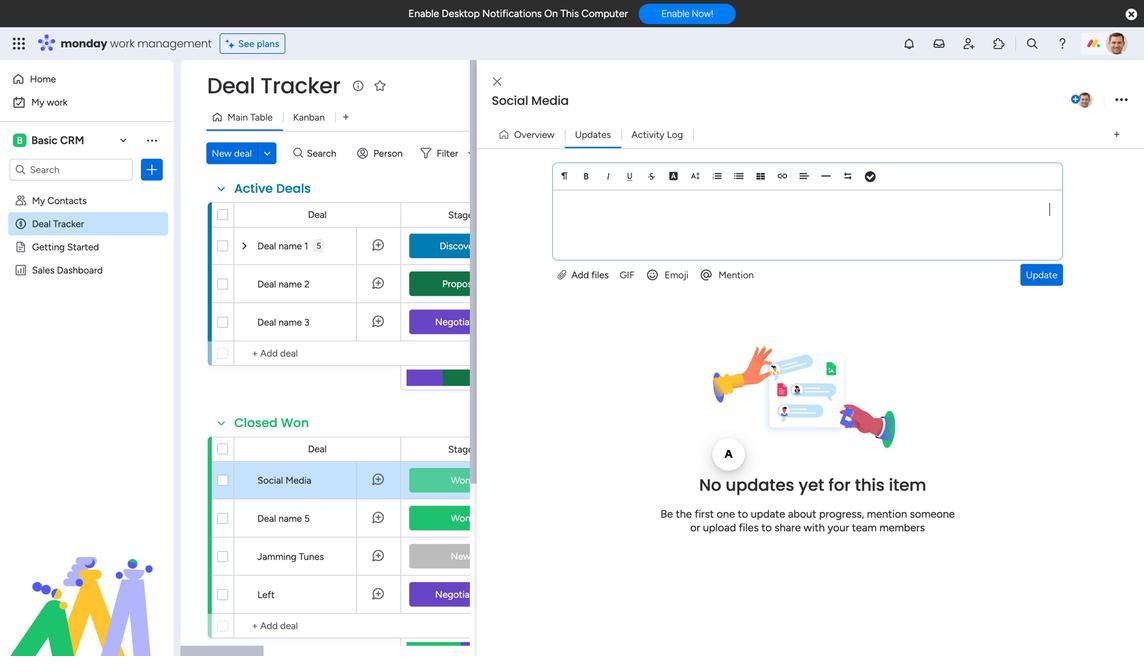 Task type: vqa. For each thing, say whether or not it's contained in the screenshot.


Task type: describe. For each thing, give the bounding box(es) containing it.
table
[[250, 111, 273, 123]]

select product image
[[12, 37, 26, 50]]

deal name 5
[[258, 513, 310, 524]]

proposal
[[443, 278, 479, 290]]

public dashboard image
[[14, 264, 27, 277]]

main
[[228, 111, 248, 123]]

name for 5
[[279, 513, 302, 524]]

tunes
[[299, 551, 324, 562]]

1 horizontal spatial add view image
[[1115, 130, 1120, 140]]

about
[[788, 508, 817, 521]]

updates
[[726, 474, 795, 497]]

getting started
[[32, 241, 99, 253]]

arrow down image
[[463, 145, 480, 161]]

add
[[572, 269, 589, 281]]

basic crm
[[31, 134, 84, 147]]

Search field
[[304, 144, 344, 163]]

1 horizontal spatial tracker
[[261, 71, 341, 101]]

emoji
[[665, 269, 689, 281]]

dashboard
[[57, 264, 103, 276]]

deal name 2
[[258, 278, 310, 290]]

align image
[[800, 171, 809, 181]]

help image
[[1056, 37, 1070, 50]]

deal left 2
[[258, 278, 276, 290]]

Deal Tracker field
[[204, 71, 344, 101]]

dapulse close image
[[1126, 8, 1138, 22]]

0 vertical spatial add view image
[[343, 112, 349, 122]]

underline image
[[625, 171, 635, 181]]

1 + add deal text field from the top
[[241, 345, 395, 362]]

jamming
[[258, 551, 297, 562]]

2 vertical spatial won
[[451, 512, 471, 524]]

size image
[[691, 171, 700, 181]]

my work
[[31, 96, 68, 108]]

format image
[[560, 171, 570, 181]]

team
[[852, 521, 877, 534]]

be
[[661, 508, 673, 521]]

for
[[829, 474, 851, 497]]

updates
[[575, 129, 611, 140]]

first
[[695, 508, 714, 521]]

work for my
[[47, 96, 68, 108]]

closed
[[234, 414, 278, 432]]

update
[[1027, 269, 1058, 281]]

the
[[676, 508, 692, 521]]

with
[[804, 521, 825, 534]]

members
[[880, 521, 926, 534]]

new deal button
[[206, 142, 257, 164]]

list box containing my contacts
[[0, 186, 174, 466]]

started
[[67, 241, 99, 253]]

my work link
[[8, 91, 166, 113]]

overview button
[[493, 124, 565, 145]]

contacts
[[47, 195, 87, 206]]

bold image
[[582, 171, 591, 181]]

table image
[[756, 171, 766, 181]]

now!
[[692, 8, 714, 19]]

link image
[[778, 171, 788, 181]]

sales
[[32, 264, 55, 276]]

show board description image
[[350, 79, 366, 93]]

activity log
[[632, 129, 683, 140]]

deal
[[234, 148, 252, 159]]

mention
[[719, 269, 754, 281]]

my contacts
[[32, 195, 87, 206]]

crm
[[60, 134, 84, 147]]

someone
[[910, 508, 955, 521]]

my work option
[[8, 91, 166, 113]]

terry turtle image
[[1107, 33, 1128, 55]]

2 + add deal text field from the top
[[241, 618, 395, 634]]

no updates yet for this item
[[700, 474, 927, 497]]

overview
[[514, 129, 555, 140]]

deal name 3
[[258, 316, 310, 328]]

desktop
[[442, 7, 480, 20]]

5 button
[[314, 227, 324, 265]]

close image
[[493, 77, 502, 87]]

1 horizontal spatial deal tracker
[[207, 71, 341, 101]]

negotiation for deal name 3
[[435, 316, 486, 328]]

name for 2
[[279, 278, 302, 290]]

lottie animation element
[[0, 519, 174, 656]]

progress,
[[820, 508, 865, 521]]

Search in workspace field
[[29, 162, 114, 177]]

angle down image
[[264, 148, 271, 158]]

on
[[545, 7, 558, 20]]

main table button
[[206, 106, 283, 128]]

main table
[[228, 111, 273, 123]]

stage field for closed won
[[445, 442, 477, 457]]

deal up jamming
[[258, 513, 276, 524]]

checklist image
[[865, 172, 876, 181]]

3
[[305, 316, 310, 328]]

activity log button
[[622, 124, 694, 145]]

closed won
[[234, 414, 309, 432]]

add files
[[569, 269, 609, 281]]

line image
[[822, 171, 831, 181]]

see plans
[[238, 38, 279, 49]]

notifications image
[[903, 37, 916, 50]]

deal up the 5 button at the left
[[308, 209, 327, 220]]

activity
[[632, 129, 665, 140]]

mention button
[[694, 264, 760, 286]]

1. numbers image
[[713, 171, 722, 181]]

0 vertical spatial to
[[738, 508, 749, 521]]

update feed image
[[933, 37, 946, 50]]

5 inside button
[[317, 241, 321, 251]]

text color image
[[669, 171, 679, 181]]

social media inside social media field
[[492, 92, 569, 109]]

enable desktop notifications on this computer
[[409, 7, 628, 20]]

0 vertical spatial options image
[[1116, 91, 1128, 109]]

updates button
[[565, 124, 622, 145]]

gif button
[[615, 264, 640, 286]]

person button
[[352, 142, 411, 164]]

stage for won
[[448, 444, 473, 455]]

your
[[828, 521, 850, 534]]

this
[[561, 7, 579, 20]]



Task type: locate. For each thing, give the bounding box(es) containing it.
list box
[[0, 186, 174, 466]]

&bull; bullets image
[[735, 171, 744, 181]]

Stage field
[[445, 207, 477, 222], [445, 442, 477, 457]]

1 horizontal spatial options image
[[1116, 91, 1128, 109]]

kanban button
[[283, 106, 335, 128]]

1 enable from the left
[[409, 7, 439, 20]]

add view image
[[343, 112, 349, 122], [1115, 130, 1120, 140]]

1 horizontal spatial 5
[[317, 241, 321, 251]]

1 vertical spatial won
[[451, 475, 471, 486]]

be the first one to update about progress, mention someone or upload files to share with your team members
[[661, 508, 955, 534]]

+ add deal text field down left
[[241, 618, 395, 634]]

kanban
[[293, 111, 325, 123]]

deal down closed won field
[[308, 443, 327, 455]]

negotiation
[[435, 316, 486, 328], [435, 589, 486, 600]]

1 vertical spatial negotiation
[[435, 589, 486, 600]]

negotiation for left
[[435, 589, 486, 600]]

social inside field
[[492, 92, 529, 109]]

workspace options image
[[145, 133, 159, 147]]

workspace selection element
[[13, 132, 86, 149]]

1 stage from the top
[[448, 209, 473, 221]]

name left the 3
[[279, 316, 302, 328]]

social media up deal name 5
[[258, 475, 312, 486]]

to down update
[[762, 521, 772, 534]]

deal name 1
[[258, 240, 308, 252]]

discovery
[[440, 240, 482, 252]]

1 vertical spatial work
[[47, 96, 68, 108]]

1 vertical spatial deal tracker
[[32, 218, 84, 230]]

1 vertical spatial stage field
[[445, 442, 477, 457]]

search everything image
[[1026, 37, 1040, 50]]

my for my work
[[31, 96, 44, 108]]

1 vertical spatial add view image
[[1115, 130, 1120, 140]]

mention
[[867, 508, 908, 521]]

lottie animation image
[[0, 519, 174, 656]]

social up deal name 5
[[258, 475, 283, 486]]

enable now!
[[662, 8, 714, 19]]

media inside field
[[532, 92, 569, 109]]

see
[[238, 38, 255, 49]]

0 horizontal spatial social media
[[258, 475, 312, 486]]

plans
[[257, 38, 279, 49]]

work inside option
[[47, 96, 68, 108]]

1 horizontal spatial social media
[[492, 92, 569, 109]]

workspace image
[[13, 133, 27, 148]]

0 horizontal spatial media
[[286, 475, 312, 486]]

0 vertical spatial 5
[[317, 241, 321, 251]]

see plans button
[[220, 33, 286, 54]]

person
[[374, 148, 403, 159]]

home
[[30, 73, 56, 85]]

Closed Won field
[[231, 414, 313, 432]]

files down update
[[739, 521, 759, 534]]

v2 search image
[[294, 146, 304, 161]]

1 vertical spatial + add deal text field
[[241, 618, 395, 634]]

enable
[[409, 7, 439, 20], [662, 8, 690, 19]]

add to favorites image
[[373, 79, 387, 92]]

media
[[532, 92, 569, 109], [286, 475, 312, 486]]

5 right 1 on the top left of page
[[317, 241, 321, 251]]

new inside button
[[212, 148, 232, 159]]

management
[[137, 36, 212, 51]]

my
[[31, 96, 44, 108], [32, 195, 45, 206]]

home option
[[8, 68, 166, 90]]

0 vertical spatial media
[[532, 92, 569, 109]]

work right monday
[[110, 36, 135, 51]]

monday
[[61, 36, 107, 51]]

this
[[855, 474, 885, 497]]

enable for enable desktop notifications on this computer
[[409, 7, 439, 20]]

stage
[[448, 209, 473, 221], [448, 444, 473, 455]]

basic
[[31, 134, 57, 147]]

1 vertical spatial stage
[[448, 444, 473, 455]]

deal up getting
[[32, 218, 51, 230]]

1 vertical spatial to
[[762, 521, 772, 534]]

2 stage from the top
[[448, 444, 473, 455]]

gif
[[620, 269, 635, 281]]

new for new deal
[[212, 148, 232, 159]]

jamming tunes
[[258, 551, 324, 562]]

tracker
[[261, 71, 341, 101], [53, 218, 84, 230]]

new
[[212, 148, 232, 159], [451, 551, 471, 562]]

1 horizontal spatial work
[[110, 36, 135, 51]]

enable left now!
[[662, 8, 690, 19]]

files inside the be the first one to update about progress, mention someone or upload files to share with your team members
[[739, 521, 759, 534]]

tracker up kanban
[[261, 71, 341, 101]]

5
[[317, 241, 321, 251], [305, 513, 310, 524]]

media up deal name 5
[[286, 475, 312, 486]]

or
[[691, 521, 701, 534]]

2 stage field from the top
[[445, 442, 477, 457]]

deal left the 3
[[258, 316, 276, 328]]

Active Deals field
[[231, 180, 315, 198]]

deal tracker up table
[[207, 71, 341, 101]]

emoji button
[[640, 264, 694, 286]]

2 enable from the left
[[662, 8, 690, 19]]

0 vertical spatial deal tracker
[[207, 71, 341, 101]]

2
[[305, 278, 310, 290]]

enable inside button
[[662, 8, 690, 19]]

enable now! button
[[639, 4, 736, 24]]

name
[[279, 240, 302, 252], [279, 278, 302, 290], [279, 316, 302, 328], [279, 513, 302, 524]]

5 up tunes
[[305, 513, 310, 524]]

dapulse addbtn image
[[1072, 95, 1081, 104]]

0 horizontal spatial add view image
[[343, 112, 349, 122]]

1 vertical spatial new
[[451, 551, 471, 562]]

0 vertical spatial tracker
[[261, 71, 341, 101]]

0 horizontal spatial options image
[[145, 163, 159, 176]]

stage for deals
[[448, 209, 473, 221]]

to right one
[[738, 508, 749, 521]]

1 vertical spatial files
[[739, 521, 759, 534]]

0 vertical spatial my
[[31, 96, 44, 108]]

1 horizontal spatial new
[[451, 551, 471, 562]]

1 vertical spatial social media
[[258, 475, 312, 486]]

0 vertical spatial social
[[492, 92, 529, 109]]

0 horizontal spatial enable
[[409, 7, 439, 20]]

italic image
[[604, 171, 613, 181]]

options image
[[1116, 91, 1128, 109], [145, 163, 159, 176]]

item
[[889, 474, 927, 497]]

work down home
[[47, 96, 68, 108]]

0 horizontal spatial tracker
[[53, 218, 84, 230]]

computer
[[582, 7, 628, 20]]

0 horizontal spatial 5
[[305, 513, 310, 524]]

media up the overview
[[532, 92, 569, 109]]

0 horizontal spatial social
[[258, 475, 283, 486]]

1 horizontal spatial files
[[739, 521, 759, 534]]

1 horizontal spatial enable
[[662, 8, 690, 19]]

work
[[110, 36, 135, 51], [47, 96, 68, 108]]

1 name from the top
[[279, 240, 302, 252]]

won
[[281, 414, 309, 432], [451, 475, 471, 486], [451, 512, 471, 524]]

to
[[738, 508, 749, 521], [762, 521, 772, 534]]

monday work management
[[61, 36, 212, 51]]

deals
[[276, 180, 311, 197]]

upload
[[703, 521, 737, 534]]

1 horizontal spatial to
[[762, 521, 772, 534]]

+ Add deal text field
[[241, 345, 395, 362], [241, 618, 395, 634]]

b
[[17, 135, 23, 146]]

active
[[234, 180, 273, 197]]

one
[[717, 508, 735, 521]]

active deals
[[234, 180, 311, 197]]

no
[[700, 474, 722, 497]]

enable left desktop
[[409, 7, 439, 20]]

0 vertical spatial stage field
[[445, 207, 477, 222]]

rtl ltr image
[[844, 171, 853, 181]]

1 horizontal spatial media
[[532, 92, 569, 109]]

1 vertical spatial 5
[[305, 513, 310, 524]]

deal left 1 on the top left of page
[[258, 240, 276, 252]]

0 vertical spatial negotiation
[[435, 316, 486, 328]]

tracker down contacts at the left of the page
[[53, 218, 84, 230]]

Social Media field
[[489, 92, 1069, 110]]

0 vertical spatial new
[[212, 148, 232, 159]]

deal tracker down my contacts
[[32, 218, 84, 230]]

left
[[258, 589, 275, 601]]

0 vertical spatial social media
[[492, 92, 569, 109]]

3 name from the top
[[279, 316, 302, 328]]

stage field for active deals
[[445, 207, 477, 222]]

option
[[0, 188, 174, 191]]

notifications
[[483, 7, 542, 20]]

1 vertical spatial media
[[286, 475, 312, 486]]

filter
[[437, 148, 458, 159]]

0 horizontal spatial deal tracker
[[32, 218, 84, 230]]

0 horizontal spatial files
[[592, 269, 609, 281]]

name for 1
[[279, 240, 302, 252]]

1 vertical spatial social
[[258, 475, 283, 486]]

log
[[667, 129, 683, 140]]

options image right terry turtle image
[[1116, 91, 1128, 109]]

my inside option
[[31, 96, 44, 108]]

0 vertical spatial stage
[[448, 209, 473, 221]]

0 horizontal spatial to
[[738, 508, 749, 521]]

+ add deal text field down the 3
[[241, 345, 395, 362]]

enable for enable now!
[[662, 8, 690, 19]]

new deal
[[212, 148, 252, 159]]

0 vertical spatial + add deal text field
[[241, 345, 395, 362]]

1 vertical spatial my
[[32, 195, 45, 206]]

0 horizontal spatial new
[[212, 148, 232, 159]]

my for my contacts
[[32, 195, 45, 206]]

my left contacts at the left of the page
[[32, 195, 45, 206]]

name up jamming tunes
[[279, 513, 302, 524]]

0 horizontal spatial work
[[47, 96, 68, 108]]

filter button
[[415, 142, 480, 164]]

1 stage field from the top
[[445, 207, 477, 222]]

public board image
[[14, 241, 27, 253]]

social media
[[492, 92, 569, 109], [258, 475, 312, 486]]

monday marketplace image
[[993, 37, 1006, 50]]

work for monday
[[110, 36, 135, 51]]

1 vertical spatial options image
[[145, 163, 159, 176]]

deal up main on the top
[[207, 71, 255, 101]]

sales dashboard
[[32, 264, 103, 276]]

update
[[751, 508, 786, 521]]

social down close icon
[[492, 92, 529, 109]]

my inside 'list box'
[[32, 195, 45, 206]]

0 vertical spatial won
[[281, 414, 309, 432]]

social media up 'overview' button
[[492, 92, 569, 109]]

home link
[[8, 68, 166, 90]]

name for 3
[[279, 316, 302, 328]]

strikethrough image
[[647, 171, 657, 181]]

deal
[[207, 71, 255, 101], [308, 209, 327, 220], [32, 218, 51, 230], [258, 240, 276, 252], [258, 278, 276, 290], [258, 316, 276, 328], [308, 443, 327, 455], [258, 513, 276, 524]]

social
[[492, 92, 529, 109], [258, 475, 283, 486]]

files right add
[[592, 269, 609, 281]]

my down home
[[31, 96, 44, 108]]

4 name from the top
[[279, 513, 302, 524]]

yet
[[799, 474, 825, 497]]

0 vertical spatial files
[[592, 269, 609, 281]]

invite members image
[[963, 37, 976, 50]]

terry turtle image
[[1077, 91, 1094, 109]]

2 negotiation from the top
[[435, 589, 486, 600]]

new for new
[[451, 551, 471, 562]]

2 name from the top
[[279, 278, 302, 290]]

0 vertical spatial work
[[110, 36, 135, 51]]

options image down workspace options image
[[145, 163, 159, 176]]

getting
[[32, 241, 65, 253]]

name left 1 on the top left of page
[[279, 240, 302, 252]]

1
[[305, 240, 308, 252]]

won inside closed won field
[[281, 414, 309, 432]]

name left 2
[[279, 278, 302, 290]]

update button
[[1021, 264, 1064, 286]]

1 negotiation from the top
[[435, 316, 486, 328]]

1 vertical spatial tracker
[[53, 218, 84, 230]]

dapulse attachment image
[[558, 269, 567, 281]]

1 horizontal spatial social
[[492, 92, 529, 109]]



